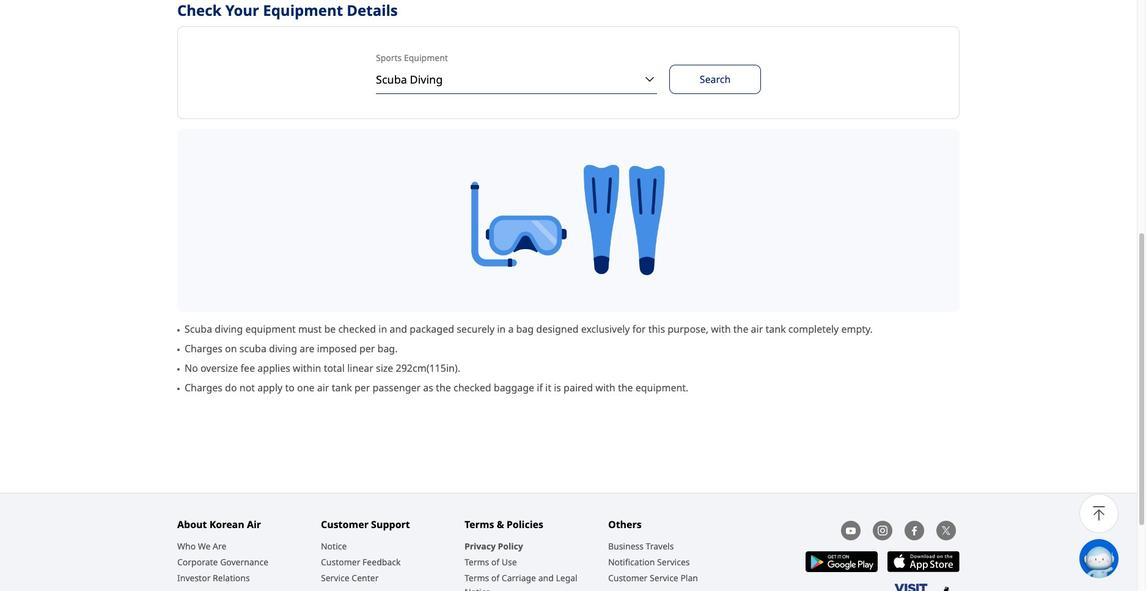 Task type: locate. For each thing, give the bounding box(es) containing it.
service left center
[[321, 573, 350, 585]]

2 in from the left
[[497, 323, 506, 336]]

of down terms of use link
[[492, 573, 500, 585]]

are
[[300, 343, 315, 356]]

service inside notice customer feedback service center
[[321, 573, 350, 585]]

0 vertical spatial charges
[[185, 343, 223, 356]]

size
[[376, 362, 393, 376]]

in up bag.
[[379, 323, 387, 336]]

the left equipment.
[[618, 382, 633, 395]]

of left use
[[492, 557, 500, 569]]

of
[[492, 557, 500, 569], [492, 573, 500, 585]]

customer down notice link
[[321, 557, 360, 569]]

baggage
[[494, 382, 535, 395]]

as
[[423, 382, 433, 395]]

0 vertical spatial with
[[711, 323, 731, 336]]

and left 'legal'
[[538, 573, 554, 585]]

customer inside business travels notification services customer service plan
[[608, 573, 648, 585]]

use
[[502, 557, 517, 569]]

service down services at the right of the page
[[650, 573, 679, 585]]

0 vertical spatial terms
[[465, 519, 494, 532]]

privacy policy terms of use terms of carriage and legal notice
[[465, 541, 578, 592]]

1 charges from the top
[[185, 343, 223, 356]]

privacy policy link
[[465, 541, 523, 554]]

we
[[198, 541, 211, 553]]

&
[[497, 519, 504, 532]]

0 vertical spatial of
[[492, 557, 500, 569]]

service center link
[[321, 573, 379, 586]]

0 horizontal spatial in
[[379, 323, 387, 336]]

air
[[247, 519, 261, 532]]

air right one
[[317, 382, 329, 395]]

0 horizontal spatial checked
[[338, 323, 376, 336]]

with right paired
[[596, 382, 616, 395]]

1 horizontal spatial equipment
[[404, 52, 448, 64]]

bag
[[516, 323, 534, 336]]

in left 'a'
[[497, 323, 506, 336]]

search
[[700, 73, 731, 86]]

1 in from the left
[[379, 323, 387, 336]]

1 vertical spatial charges
[[185, 382, 223, 395]]

who we are corporate governance investor relations
[[177, 541, 268, 585]]

the right as
[[436, 382, 451, 395]]

1 of from the top
[[492, 557, 500, 569]]

terms left &
[[465, 519, 494, 532]]

diving
[[215, 323, 243, 336], [269, 343, 297, 356]]

1 horizontal spatial air
[[751, 323, 763, 336]]

business travels link
[[608, 541, 674, 554]]

terms & policies
[[465, 519, 544, 532]]

about
[[177, 519, 207, 532]]

2 terms from the top
[[465, 557, 489, 569]]

3 terms from the top
[[465, 573, 489, 585]]

with right 'purpose,'
[[711, 323, 731, 336]]

0 vertical spatial and
[[390, 323, 407, 336]]

packaged
[[410, 323, 454, 336]]

1 vertical spatial of
[[492, 573, 500, 585]]

scuba
[[240, 343, 267, 356]]

1 horizontal spatial in
[[497, 323, 506, 336]]

0 horizontal spatial notice
[[321, 541, 347, 553]]

the right 'purpose,'
[[734, 323, 749, 336]]

a
[[508, 323, 514, 336]]

chat w link
[[1080, 540, 1146, 579]]

0 vertical spatial notice
[[321, 541, 347, 553]]

checked left the baggage
[[454, 382, 491, 395]]

1 vertical spatial with
[[596, 382, 616, 395]]

tank
[[766, 323, 786, 336], [332, 382, 352, 395]]

carriage
[[502, 573, 536, 585]]

checked right be on the left bottom
[[338, 323, 376, 336]]

equipment right your
[[263, 0, 343, 20]]

0 horizontal spatial and
[[390, 323, 407, 336]]

diving up on
[[215, 323, 243, 336]]

tank down 'total'
[[332, 382, 352, 395]]

charges
[[185, 343, 223, 356], [185, 382, 223, 395]]

sports
[[376, 52, 402, 64]]

total
[[324, 362, 345, 376]]

one
[[297, 382, 315, 395]]

2 charges from the top
[[185, 382, 223, 395]]

bag.
[[378, 343, 398, 356]]

relations
[[213, 573, 250, 585]]

1 horizontal spatial and
[[538, 573, 554, 585]]

1 vertical spatial and
[[538, 573, 554, 585]]

air left 'completely'
[[751, 323, 763, 336]]

checked
[[338, 323, 376, 336], [454, 382, 491, 395]]

notice inside privacy policy terms of use terms of carriage and legal notice
[[465, 587, 491, 592]]

0 vertical spatial per
[[359, 343, 375, 356]]

0 horizontal spatial diving
[[215, 323, 243, 336]]

per
[[359, 343, 375, 356], [355, 382, 370, 395]]

notice down terms of use link
[[465, 587, 491, 592]]

with
[[711, 323, 731, 336], [596, 382, 616, 395]]

1 horizontal spatial with
[[711, 323, 731, 336]]

terms
[[465, 519, 494, 532], [465, 557, 489, 569], [465, 573, 489, 585]]

are
[[213, 541, 226, 553]]

fee
[[241, 362, 255, 376]]

tank left 'completely'
[[766, 323, 786, 336]]

0 vertical spatial tank
[[766, 323, 786, 336]]

equipment
[[263, 0, 343, 20], [404, 52, 448, 64]]

1 vertical spatial air
[[317, 382, 329, 395]]

1 horizontal spatial tank
[[766, 323, 786, 336]]

and up bag.
[[390, 323, 407, 336]]

customer up notice link
[[321, 519, 369, 532]]

charges down scuba
[[185, 343, 223, 356]]

korean
[[210, 519, 244, 532]]

2 service from the left
[[650, 573, 679, 585]]

scuba diving equipment must be checked in and packaged securely in a bag designed exclusively for this purpose, with the air tank completely empty. charges on scuba diving are imposed per bag. no oversize fee applies within total linear size 292cm(115in). charges do not apply to one air tank per passenger as the checked baggage if it is paired with the equipment.
[[185, 323, 873, 395]]

designed
[[536, 323, 579, 336]]

0 horizontal spatial the
[[436, 382, 451, 395]]

2 vertical spatial terms
[[465, 573, 489, 585]]

1 vertical spatial notice
[[465, 587, 491, 592]]

diving up 'applies' at bottom left
[[269, 343, 297, 356]]

0 vertical spatial equipment
[[263, 0, 343, 20]]

2 of from the top
[[492, 573, 500, 585]]

policy
[[498, 541, 523, 553]]

customer down notification
[[608, 573, 648, 585]]

2 vertical spatial customer
[[608, 573, 648, 585]]

1 horizontal spatial diving
[[269, 343, 297, 356]]

customer
[[321, 519, 369, 532], [321, 557, 360, 569], [608, 573, 648, 585]]

1 vertical spatial checked
[[454, 382, 491, 395]]

investor relations link
[[177, 573, 250, 586]]

service inside business travels notification services customer service plan
[[650, 573, 679, 585]]

must
[[298, 323, 322, 336]]

this
[[649, 323, 665, 336]]

1 horizontal spatial notice
[[465, 587, 491, 592]]

1 vertical spatial per
[[355, 382, 370, 395]]

service
[[321, 573, 350, 585], [650, 573, 679, 585]]

charges down no
[[185, 382, 223, 395]]

corporate governance link
[[177, 557, 268, 570]]

1 vertical spatial terms
[[465, 557, 489, 569]]

0 horizontal spatial service
[[321, 573, 350, 585]]

1 horizontal spatial service
[[650, 573, 679, 585]]

notice customer feedback service center
[[321, 541, 401, 585]]

investor
[[177, 573, 211, 585]]

terms down privacy
[[465, 557, 489, 569]]

1 vertical spatial customer
[[321, 557, 360, 569]]

notice up customer feedback link
[[321, 541, 347, 553]]

terms down terms of use link
[[465, 573, 489, 585]]

air
[[751, 323, 763, 336], [317, 382, 329, 395]]

to
[[285, 382, 295, 395]]

notice
[[321, 541, 347, 553], [465, 587, 491, 592]]

0 horizontal spatial tank
[[332, 382, 352, 395]]

policies
[[507, 519, 544, 532]]

equipment right sports
[[404, 52, 448, 64]]

is
[[554, 382, 561, 395]]

1 vertical spatial diving
[[269, 343, 297, 356]]

per down "linear" on the left bottom of page
[[355, 382, 370, 395]]

1 service from the left
[[321, 573, 350, 585]]

per left bag.
[[359, 343, 375, 356]]

0 vertical spatial air
[[751, 323, 763, 336]]

customer service plan link
[[608, 573, 698, 586]]



Task type: vqa. For each thing, say whether or not it's contained in the screenshot.


Task type: describe. For each thing, give the bounding box(es) containing it.
customer inside notice customer feedback service center
[[321, 557, 360, 569]]

on
[[225, 343, 237, 356]]

who
[[177, 541, 196, 553]]

travels
[[646, 541, 674, 553]]

w
[[1140, 554, 1146, 565]]

equipment.
[[636, 382, 689, 395]]

plan
[[681, 573, 698, 585]]

292cm(115in).
[[396, 362, 460, 376]]

oversize
[[201, 362, 238, 376]]

your
[[225, 0, 259, 20]]

0 horizontal spatial equipment
[[263, 0, 343, 20]]

others
[[608, 519, 642, 532]]

linear
[[347, 362, 374, 376]]

terms of use link
[[465, 557, 517, 570]]

business
[[608, 541, 644, 553]]

0 vertical spatial checked
[[338, 323, 376, 336]]

and inside privacy policy terms of use terms of carriage and legal notice
[[538, 573, 554, 585]]

1 horizontal spatial checked
[[454, 382, 491, 395]]

2 horizontal spatial the
[[734, 323, 749, 336]]

scuba
[[185, 323, 212, 336]]

details
[[347, 0, 398, 20]]

applies
[[258, 362, 290, 376]]

0 vertical spatial diving
[[215, 323, 243, 336]]

services
[[657, 557, 690, 569]]

equipment
[[245, 323, 296, 336]]

it
[[545, 382, 552, 395]]

securely
[[457, 323, 495, 336]]

1 vertical spatial tank
[[332, 382, 352, 395]]

support
[[371, 519, 410, 532]]

apply
[[258, 382, 283, 395]]

notice link
[[321, 541, 347, 554]]

1 vertical spatial equipment
[[404, 52, 448, 64]]

0 horizontal spatial air
[[317, 382, 329, 395]]

download on the app store image
[[888, 552, 960, 573]]

imposed
[[317, 343, 357, 356]]

1 terms from the top
[[465, 519, 494, 532]]

passenger
[[373, 382, 421, 395]]

within
[[293, 362, 321, 376]]

and inside scuba diving equipment must be checked in and packaged securely in a bag designed exclusively for this purpose, with the air tank completely empty. charges on scuba diving are imposed per bag. no oversize fee applies within total linear size 292cm(115in). charges do not apply to one air tank per passenger as the checked baggage if it is paired with the equipment.
[[390, 323, 407, 336]]

completely
[[789, 323, 839, 336]]

0 vertical spatial customer
[[321, 519, 369, 532]]

1 horizontal spatial the
[[618, 382, 633, 395]]

customer support
[[321, 519, 410, 532]]

purpose,
[[668, 323, 709, 336]]

business travels notification services customer service plan
[[608, 541, 698, 585]]

paired
[[564, 382, 593, 395]]

terms of carriage and legal notice link
[[465, 573, 602, 592]]

visit korea year 2023 to 2024 image
[[893, 584, 954, 592]]

notification services link
[[608, 557, 690, 570]]

chat w
[[1119, 554, 1146, 565]]

0 horizontal spatial with
[[596, 382, 616, 395]]

check your equipment details
[[177, 0, 398, 20]]

for
[[633, 323, 646, 336]]

search button
[[670, 65, 761, 94]]

chat
[[1119, 554, 1138, 565]]

check
[[177, 0, 222, 20]]

if
[[537, 382, 543, 395]]

exclusively
[[581, 323, 630, 336]]

do
[[225, 382, 237, 395]]

corporate
[[177, 557, 218, 569]]

governance
[[220, 557, 268, 569]]

feedback
[[363, 557, 401, 569]]

legal
[[556, 573, 578, 585]]

empty.
[[842, 323, 873, 336]]

center
[[352, 573, 379, 585]]

sports equipment
[[376, 52, 448, 64]]

no
[[185, 362, 198, 376]]

be
[[324, 323, 336, 336]]

customer feedback link
[[321, 557, 401, 570]]

who we are link
[[177, 541, 226, 554]]

privacy
[[465, 541, 496, 553]]

notice inside notice customer feedback service center
[[321, 541, 347, 553]]

not
[[240, 382, 255, 395]]

get it on google play image
[[806, 552, 878, 573]]

notification
[[608, 557, 655, 569]]

about korean air
[[177, 519, 261, 532]]



